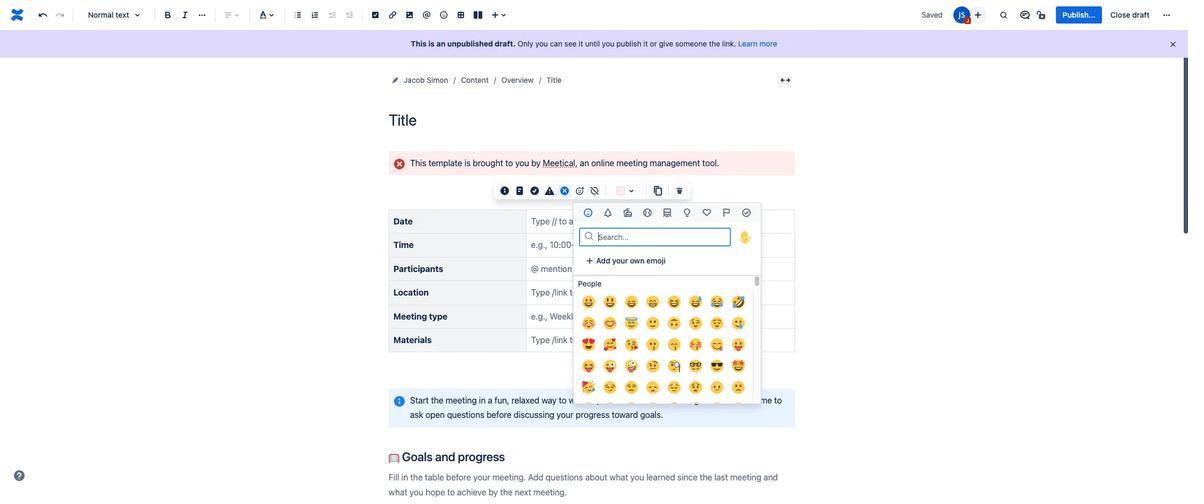 Task type: vqa. For each thing, say whether or not it's contained in the screenshot.
:calendar_spiral: ICON
no



Task type: describe. For each thing, give the bounding box(es) containing it.
emoji
[[647, 256, 666, 265]]

draft
[[1133, 10, 1150, 19]]

add your own emoji button
[[579, 252, 672, 270]]

:cry: image
[[711, 403, 724, 416]]

title link
[[547, 74, 562, 87]]

:kissing_heart: image
[[625, 339, 638, 351]]

a
[[488, 396, 492, 405]]

:sweat_smile: image
[[689, 296, 702, 309]]

emoji image
[[437, 9, 450, 21]]

more formatting image
[[196, 9, 209, 21]]

close
[[1111, 10, 1131, 19]]

link image
[[386, 9, 399, 21]]

goals.
[[640, 410, 663, 420]]

0 horizontal spatial give
[[659, 39, 673, 48]]

this for this template is brought to you by meetical, an online meeting management tool.
[[410, 158, 426, 168]]

warm
[[569, 396, 590, 405]]

management
[[650, 158, 700, 168]]

:relaxed: image
[[582, 317, 595, 330]]

close draft button
[[1104, 6, 1156, 24]]

jacob simon
[[404, 75, 448, 85]]

publish
[[617, 39, 642, 48]]

saved
[[922, 10, 943, 19]]

time
[[394, 240, 414, 250]]

:stuck_out_tongue_closed_eyes: image
[[582, 360, 595, 373]]

:smirk: image
[[604, 381, 617, 394]]

remove emoji image
[[588, 185, 601, 197]]

tool.
[[702, 158, 719, 168]]

outdent ⇧tab image
[[326, 9, 339, 21]]

discussing
[[514, 410, 555, 420]]

or
[[650, 39, 657, 48]]

:frowning2: image
[[582, 403, 595, 416]]

Give this page a title text field
[[389, 111, 795, 129]]

type
[[429, 312, 448, 321]]

:blush: image
[[604, 317, 617, 330]]

title
[[547, 75, 562, 85]]

:pensive: image
[[668, 381, 681, 394]]

template
[[429, 158, 462, 168]]

indent tab image
[[343, 9, 356, 21]]

before
[[487, 410, 512, 420]]

redo ⌘⇧z image
[[53, 9, 66, 21]]

conversation.
[[619, 396, 670, 405]]

each
[[712, 396, 731, 405]]

0 horizontal spatial to
[[505, 158, 513, 168]]

activity image
[[641, 206, 654, 219]]

find and replace image
[[998, 9, 1010, 21]]

1 horizontal spatial you
[[536, 39, 548, 48]]

:nerd: image
[[689, 360, 702, 373]]

this for this is an unpublished draft. only you can see it until you publish it or give someone the link. learn more
[[411, 39, 427, 48]]

2 horizontal spatial the
[[709, 39, 720, 48]]

action item image
[[369, 9, 382, 21]]

0 horizontal spatial the
[[431, 396, 443, 405]]

comment icon image
[[1019, 9, 1032, 21]]

panel error image
[[393, 158, 406, 170]]

normal
[[88, 10, 114, 19]]

objects image
[[681, 206, 694, 219]]

meetical,
[[543, 158, 578, 168]]

1 horizontal spatial meeting
[[617, 158, 648, 168]]

can
[[550, 39, 562, 48]]

layouts image
[[472, 9, 485, 21]]

close draft
[[1111, 10, 1150, 19]]

start the meeting in a fun, relaxed way to warm up the conversation. then give each other time to ask open questions before discussing your progress toward goals.
[[410, 396, 784, 420]]

:yum: image
[[711, 339, 724, 351]]

travel & places image
[[661, 206, 674, 219]]

help image
[[13, 470, 26, 482]]

confluence image
[[9, 6, 26, 24]]

an inside main content area, start typing to enter text. text field
[[580, 158, 589, 168]]

start
[[410, 396, 429, 405]]

undo ⌘z image
[[36, 9, 49, 21]]

:stuck_out_tongue_winking_eye: image
[[604, 360, 617, 373]]

1 horizontal spatial to
[[559, 396, 567, 405]]

:innocent: image
[[625, 317, 638, 330]]

fun,
[[495, 396, 509, 405]]

text
[[116, 10, 129, 19]]

1 it from the left
[[579, 39, 583, 48]]

:face_with_monocle: image
[[668, 360, 681, 373]]

1 horizontal spatial the
[[604, 396, 617, 405]]

link.
[[722, 39, 736, 48]]

your inside start the meeting in a fun, relaxed way to warm up the conversation. then give each other time to ask open questions before discussing your progress toward goals.
[[557, 410, 574, 420]]

panel info image
[[393, 395, 406, 408]]

jacob simon image
[[954, 6, 971, 24]]

online
[[591, 158, 614, 168]]

:disappointed: image
[[647, 381, 659, 394]]

nature image
[[601, 206, 614, 219]]

you inside main content area, start typing to enter text. text field
[[515, 158, 529, 168]]

people
[[578, 279, 602, 288]]

:upside_down: image
[[668, 317, 681, 330]]

unpublished
[[447, 39, 493, 48]]

:smiley: image
[[604, 296, 617, 309]]

:worried: image
[[689, 381, 702, 394]]

more image
[[1161, 9, 1173, 21]]

move this page image
[[391, 76, 400, 85]]

bullet list ⌘⇧8 image
[[291, 9, 304, 21]]

flags image
[[721, 206, 733, 219]]

:laughing: image
[[668, 296, 681, 309]]

progress inside start the meeting in a fun, relaxed way to warm up the conversation. then give each other time to ask open questions before discussing your progress toward goals.
[[576, 410, 610, 420]]

:smiling_face_with_3_hearts: image
[[604, 339, 617, 351]]

is inside main content area, start typing to enter text. text field
[[465, 158, 471, 168]]

:smile: image
[[625, 296, 638, 309]]

note image
[[513, 185, 526, 197]]

bold ⌘b image
[[162, 9, 174, 21]]

:heart_eyes: image
[[582, 339, 595, 351]]

this is an unpublished draft. only you can see it until you publish it or give someone the link. learn more
[[411, 39, 777, 48]]

draft.
[[495, 39, 516, 48]]

only
[[518, 39, 534, 48]]

success image
[[528, 185, 541, 197]]

:face_with_raised_eyebrow: image
[[647, 360, 659, 373]]

0 horizontal spatial progress
[[458, 450, 505, 464]]

:grin: image
[[647, 296, 659, 309]]



Task type: locate. For each thing, give the bounding box(es) containing it.
2 horizontal spatial you
[[602, 39, 615, 48]]

:pleading_face: image
[[689, 403, 702, 416]]

own
[[630, 256, 645, 265]]

jacob
[[404, 75, 425, 85]]

1 vertical spatial your
[[557, 410, 574, 420]]

simon
[[427, 75, 448, 85]]

0 horizontal spatial an
[[437, 39, 446, 48]]

1 horizontal spatial is
[[465, 158, 471, 168]]

this
[[411, 39, 427, 48], [410, 158, 426, 168]]

1 horizontal spatial give
[[694, 396, 710, 405]]

is down mention icon
[[429, 39, 435, 48]]

an left online
[[580, 158, 589, 168]]

:kissing_closed_eyes: image
[[689, 339, 702, 351]]

you left by
[[515, 158, 529, 168]]

questions
[[447, 410, 485, 420]]

0 vertical spatial an
[[437, 39, 446, 48]]

meeting type
[[394, 312, 448, 321]]

give right or
[[659, 39, 673, 48]]

is left brought
[[465, 158, 471, 168]]

:weary: image
[[668, 403, 681, 416]]

content link
[[461, 74, 489, 87]]

and
[[435, 450, 455, 464]]

in
[[479, 396, 486, 405]]

the
[[709, 39, 720, 48], [431, 396, 443, 405], [604, 396, 617, 405]]

1 horizontal spatial an
[[580, 158, 589, 168]]

italic ⌘i image
[[179, 9, 191, 21]]

people image
[[582, 206, 594, 219]]

editor add emoji image
[[573, 185, 586, 197]]

up
[[592, 396, 602, 405]]

the left link.
[[709, 39, 720, 48]]

2 horizontal spatial to
[[774, 396, 782, 405]]

1 horizontal spatial progress
[[576, 410, 610, 420]]

materials
[[394, 335, 432, 345]]

1 vertical spatial give
[[694, 396, 710, 405]]

productivity image
[[740, 206, 753, 219]]

give down ':worried:' icon
[[694, 396, 710, 405]]

1 vertical spatial is
[[465, 158, 471, 168]]

:raised_hand: image
[[740, 231, 752, 244]]

0 horizontal spatial you
[[515, 158, 529, 168]]

progress
[[576, 410, 610, 420], [458, 450, 505, 464]]

0 vertical spatial meeting
[[617, 158, 648, 168]]

choose an emoji category tab list
[[574, 203, 761, 222]]

add
[[596, 256, 610, 265]]

:confused: image
[[711, 381, 724, 394]]

:rofl: image
[[732, 296, 745, 309]]

an down emoji icon
[[437, 39, 446, 48]]

0 horizontal spatial is
[[429, 39, 435, 48]]

the up the open
[[431, 396, 443, 405]]

jacob simon link
[[404, 74, 448, 87]]

progress down up on the bottom
[[576, 410, 610, 420]]

remove image
[[673, 185, 686, 197]]

:smiling_face_with_tear: image
[[732, 317, 745, 330]]

symbols image
[[701, 206, 714, 219]]

open
[[426, 410, 445, 420]]

by
[[531, 158, 541, 168]]

the down ":smirk:" icon on the right bottom of page
[[604, 396, 617, 405]]

goals and progress
[[400, 450, 505, 464]]

:star_struck: image
[[732, 360, 745, 373]]

Emoji name field
[[595, 229, 730, 244]]

publish... button
[[1056, 6, 1102, 24]]

content
[[461, 75, 489, 85]]

1 vertical spatial this
[[410, 158, 426, 168]]

to
[[505, 158, 513, 168], [559, 396, 567, 405], [774, 396, 782, 405]]

your
[[612, 256, 628, 265], [557, 410, 574, 420]]

until
[[585, 39, 600, 48]]

someone
[[675, 39, 707, 48]]

time
[[756, 396, 772, 405]]

meeting
[[617, 158, 648, 168], [446, 396, 477, 405]]

0 horizontal spatial meeting
[[446, 396, 477, 405]]

see
[[565, 39, 577, 48]]

publish...
[[1063, 10, 1096, 19]]

background color image
[[625, 185, 638, 197]]

warning image
[[543, 185, 556, 197]]

meeting
[[394, 312, 427, 321]]

to right time
[[774, 396, 782, 405]]

1 vertical spatial meeting
[[446, 396, 477, 405]]

1 vertical spatial an
[[580, 158, 589, 168]]

0 horizontal spatial it
[[579, 39, 583, 48]]

to right brought
[[505, 158, 513, 168]]

this inside main content area, start typing to enter text. text field
[[410, 158, 426, 168]]

then
[[672, 396, 692, 405]]

1 vertical spatial progress
[[458, 450, 505, 464]]

ask
[[410, 410, 423, 420]]

mention image
[[420, 9, 433, 21]]

copy image
[[651, 185, 664, 197]]

an
[[437, 39, 446, 48], [580, 158, 589, 168]]

progress right and on the bottom left of page
[[458, 450, 505, 464]]

no restrictions image
[[1036, 9, 1049, 21]]

date
[[394, 217, 413, 226]]

make page full-width image
[[779, 74, 792, 87]]

meeting inside start the meeting in a fun, relaxed way to warm up the conversation. then give each other time to ask open questions before discussing your progress toward goals.
[[446, 396, 477, 405]]

:raised_hand: image
[[736, 228, 756, 247]]

add image, video, or file image
[[403, 9, 416, 21]]

1 horizontal spatial your
[[612, 256, 628, 265]]

error image
[[558, 185, 571, 197]]

it right see
[[579, 39, 583, 48]]

2 it from the left
[[644, 39, 648, 48]]

overview link
[[502, 74, 534, 87]]

invite to edit image
[[972, 8, 985, 21]]

:slight_frown: image
[[732, 381, 745, 394]]

it left or
[[644, 39, 648, 48]]

:goal: image
[[389, 453, 400, 464], [389, 453, 400, 464]]

:unamused: image
[[625, 381, 638, 394]]

normal text button
[[78, 3, 150, 27]]

location
[[394, 288, 429, 297]]

food & drink image
[[621, 206, 634, 219]]

table image
[[455, 9, 467, 21]]

info image
[[498, 185, 511, 197]]

give
[[659, 39, 673, 48], [694, 396, 710, 405]]

to right way
[[559, 396, 567, 405]]

0 vertical spatial is
[[429, 39, 435, 48]]

your inside button
[[612, 256, 628, 265]]

:kissing_smiling_eyes: image
[[668, 339, 681, 351]]

it
[[579, 39, 583, 48], [644, 39, 648, 48]]

your down warm
[[557, 410, 574, 420]]

emojis actions and list panel tab panel
[[574, 222, 761, 497]]

:relieved: image
[[711, 317, 724, 330]]

dismiss image
[[1169, 40, 1178, 49]]

meeting up questions
[[446, 396, 477, 405]]

participants
[[394, 264, 443, 274]]

Main content area, start typing to enter text. text field
[[382, 151, 802, 497]]

your right add
[[612, 256, 628, 265]]

:confounded: image
[[625, 403, 638, 416]]

:sob: image
[[732, 403, 745, 416]]

:stuck_out_tongue: image
[[732, 339, 745, 351]]

:persevere: image
[[604, 403, 617, 416]]

relaxed
[[512, 396, 540, 405]]

numbered list ⌘⇧7 image
[[309, 9, 321, 21]]

:wink: image
[[689, 317, 702, 330]]

this down mention icon
[[411, 39, 427, 48]]

0 vertical spatial this
[[411, 39, 427, 48]]

:grinning: image
[[582, 296, 595, 309]]

toward
[[612, 410, 638, 420]]

confluence image
[[9, 6, 26, 24]]

more
[[760, 39, 777, 48]]

this template is brought to you by meetical, an online meeting management tool.
[[410, 158, 719, 168]]

emoji picker dialog
[[573, 203, 762, 497]]

other
[[733, 396, 753, 405]]

0 vertical spatial progress
[[576, 410, 610, 420]]

you right until
[[602, 39, 615, 48]]

1 horizontal spatial it
[[644, 39, 648, 48]]

0 vertical spatial your
[[612, 256, 628, 265]]

0 vertical spatial give
[[659, 39, 673, 48]]

:zany_face: image
[[625, 360, 638, 373]]

this right panel error image
[[410, 158, 426, 168]]

:slight_smile: image
[[647, 317, 659, 330]]

normal text
[[88, 10, 129, 19]]

overview
[[502, 75, 534, 85]]

goals
[[402, 450, 433, 464]]

add your own emoji
[[596, 256, 666, 265]]

:joy: image
[[711, 296, 724, 309]]

learn more link
[[738, 39, 777, 48]]

brought
[[473, 158, 503, 168]]

meeting up background color icon
[[617, 158, 648, 168]]

0 horizontal spatial your
[[557, 410, 574, 420]]

learn
[[738, 39, 758, 48]]

give inside start the meeting in a fun, relaxed way to warm up the conversation. then give each other time to ask open questions before discussing your progress toward goals.
[[694, 396, 710, 405]]

way
[[542, 396, 557, 405]]

:sunglasses: image
[[711, 360, 724, 373]]

:tired_face: image
[[647, 403, 659, 416]]

is
[[429, 39, 435, 48], [465, 158, 471, 168]]

you
[[536, 39, 548, 48], [602, 39, 615, 48], [515, 158, 529, 168]]

you left can
[[536, 39, 548, 48]]

:partying_face: image
[[582, 381, 595, 394]]

:kissing: image
[[647, 339, 659, 351]]



